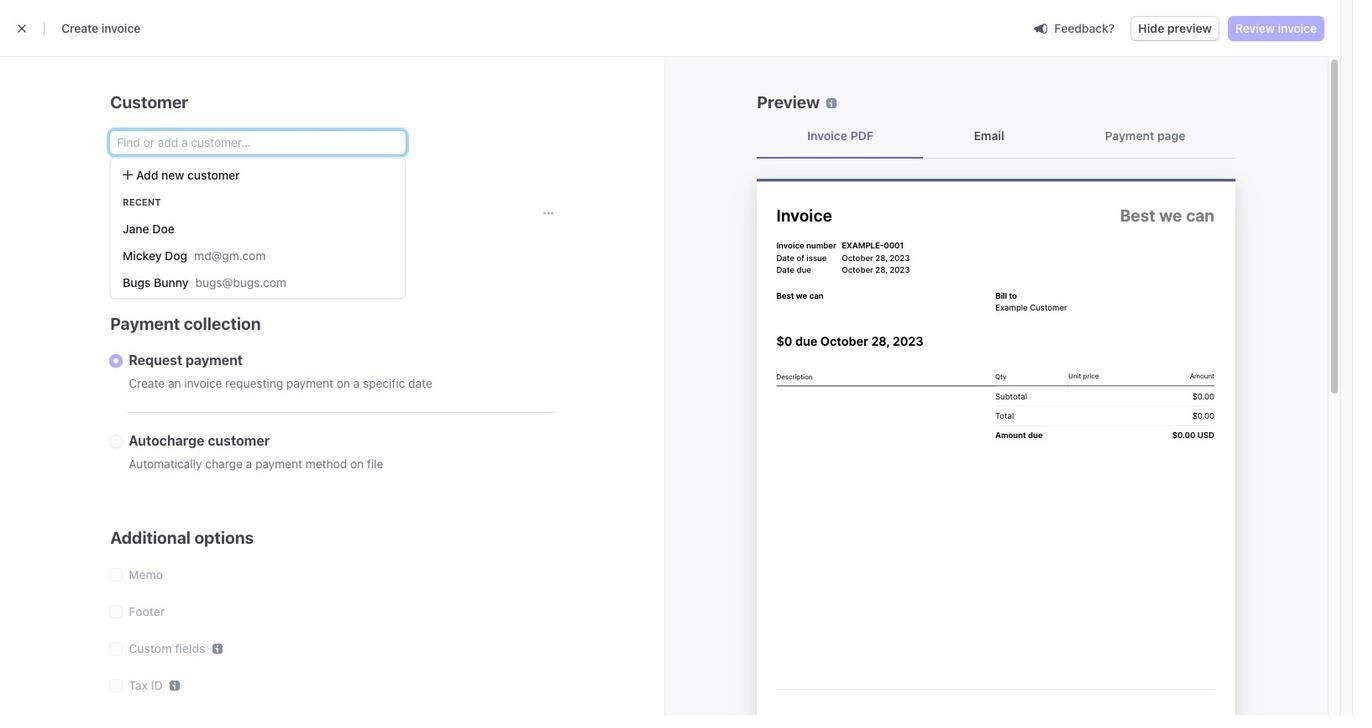 Task type: locate. For each thing, give the bounding box(es) containing it.
on inside autocharge customer automatically charge a payment method on file
[[350, 457, 364, 471]]

payment left page
[[1105, 129, 1155, 143]]

jane doe
[[123, 222, 175, 236]]

1 vertical spatial on
[[350, 457, 364, 471]]

1 vertical spatial payment
[[286, 376, 334, 391]]

invoice right an
[[184, 376, 222, 391]]

custom
[[129, 642, 172, 656]]

0 horizontal spatial payment
[[110, 314, 180, 334]]

on for payment
[[337, 376, 350, 391]]

dog
[[165, 249, 188, 263]]

0 horizontal spatial on
[[337, 376, 350, 391]]

0 horizontal spatial create
[[61, 21, 98, 35]]

0 vertical spatial payment
[[1105, 129, 1155, 143]]

feedback?
[[1055, 21, 1115, 35]]

specific
[[363, 376, 405, 391]]

review invoice
[[1236, 21, 1317, 35]]

1 horizontal spatial payment
[[1105, 129, 1155, 143]]

1 vertical spatial a
[[246, 457, 252, 471]]

automatically
[[129, 457, 202, 471]]

preview
[[757, 92, 820, 112]]

pdf
[[851, 129, 874, 143]]

tax id
[[129, 679, 163, 693]]

on left 'specific'
[[337, 376, 350, 391]]

0 horizontal spatial invoice
[[101, 21, 141, 35]]

payment for payment page
[[1105, 129, 1155, 143]]

options
[[194, 529, 254, 548]]

payment page
[[1105, 129, 1186, 143]]

collection
[[184, 314, 261, 334]]

1 horizontal spatial invoice
[[184, 376, 222, 391]]

on inside request payment create an invoice requesting payment on a specific date
[[337, 376, 350, 391]]

request
[[129, 353, 182, 368]]

payment inside "tab list"
[[1105, 129, 1155, 143]]

1 vertical spatial create
[[129, 376, 165, 391]]

payment
[[186, 353, 243, 368], [286, 376, 334, 391], [255, 457, 302, 471]]

additional options
[[110, 529, 254, 548]]

1 horizontal spatial on
[[350, 457, 364, 471]]

jane
[[123, 222, 149, 236]]

customer inside autocharge customer automatically charge a payment method on file
[[208, 434, 270, 449]]

1 horizontal spatial a
[[353, 376, 360, 391]]

requesting
[[225, 376, 283, 391]]

customer right new
[[187, 168, 240, 182]]

request payment create an invoice requesting payment on a specific date
[[129, 353, 433, 391]]

new
[[161, 168, 184, 182]]

invoice up customer
[[101, 21, 141, 35]]

a inside request payment create an invoice requesting payment on a specific date
[[353, 376, 360, 391]]

on
[[337, 376, 350, 391], [350, 457, 364, 471]]

a
[[353, 376, 360, 391], [246, 457, 252, 471]]

invoice
[[101, 21, 141, 35], [1278, 21, 1317, 35], [184, 376, 222, 391]]

payment down "collection"
[[186, 353, 243, 368]]

invoice pdf
[[808, 129, 874, 143]]

payment left method
[[255, 457, 302, 471]]

1 vertical spatial payment
[[110, 314, 180, 334]]

method
[[306, 457, 347, 471]]

charge
[[205, 457, 243, 471]]

1 vertical spatial customer
[[208, 434, 270, 449]]

0 vertical spatial a
[[353, 376, 360, 391]]

on for customer
[[350, 457, 364, 471]]

payment up the request
[[110, 314, 180, 334]]

preview
[[1168, 21, 1212, 35]]

doe
[[152, 222, 175, 236]]

tab list
[[757, 114, 1236, 159]]

recent
[[123, 197, 161, 208]]

a inside autocharge customer automatically charge a payment method on file
[[246, 457, 252, 471]]

1 horizontal spatial create
[[129, 376, 165, 391]]

create invoice
[[61, 21, 141, 35]]

0 vertical spatial on
[[337, 376, 350, 391]]

review invoice button
[[1229, 17, 1324, 40]]

a right charge
[[246, 457, 252, 471]]

review
[[1236, 21, 1275, 35]]

2 vertical spatial payment
[[255, 457, 302, 471]]

md@gm.com
[[194, 249, 266, 263]]

payment right "requesting"
[[286, 376, 334, 391]]

tax
[[129, 679, 148, 693]]

create
[[61, 21, 98, 35], [129, 376, 165, 391]]

jane doe button
[[111, 216, 405, 243]]

payment collection
[[110, 314, 261, 334]]

invoice inside "button"
[[1278, 21, 1317, 35]]

add
[[136, 168, 158, 182]]

memo
[[129, 568, 163, 582]]

on left file
[[350, 457, 364, 471]]

a left 'specific'
[[353, 376, 360, 391]]

2 horizontal spatial invoice
[[1278, 21, 1317, 35]]

hide
[[1139, 21, 1165, 35]]

hide preview button
[[1132, 17, 1219, 40]]

payment
[[1105, 129, 1155, 143], [110, 314, 180, 334]]

customer
[[187, 168, 240, 182], [208, 434, 270, 449]]

invoice right review at the right top of page
[[1278, 21, 1317, 35]]

autocharge customer automatically charge a payment method on file
[[129, 434, 383, 471]]

page
[[1158, 129, 1186, 143]]

mickey
[[123, 249, 162, 263]]

0 vertical spatial customer
[[187, 168, 240, 182]]

additional
[[110, 529, 191, 548]]

bunny
[[154, 276, 189, 290]]

customer up charge
[[208, 434, 270, 449]]

0 horizontal spatial a
[[246, 457, 252, 471]]

mickey dog md@gm.com
[[123, 249, 266, 263]]

footer
[[129, 605, 165, 619]]



Task type: vqa. For each thing, say whether or not it's contained in the screenshot.
Payment collection
yes



Task type: describe. For each thing, give the bounding box(es) containing it.
add new customer
[[136, 168, 240, 182]]

customer
[[110, 92, 188, 112]]

invoice inside request payment create an invoice requesting payment on a specific date
[[184, 376, 222, 391]]

file
[[367, 457, 383, 471]]

add new customer button
[[111, 162, 405, 189]]

email
[[974, 129, 1005, 143]]

customer inside "button"
[[187, 168, 240, 182]]

fields
[[175, 642, 205, 656]]

payment inside autocharge customer automatically charge a payment method on file
[[255, 457, 302, 471]]

Find or add a customer… text field
[[110, 131, 406, 155]]

bugs
[[123, 276, 151, 290]]

hide preview
[[1139, 21, 1212, 35]]

feedback? button
[[1028, 16, 1122, 40]]

date
[[408, 376, 433, 391]]

an
[[168, 376, 181, 391]]

autocharge
[[129, 434, 205, 449]]

items
[[110, 203, 155, 223]]

id
[[151, 679, 163, 693]]

0 vertical spatial create
[[61, 21, 98, 35]]

bugs bunny bugs@bugs.com
[[123, 276, 286, 290]]

recent button
[[111, 189, 405, 216]]

custom fields
[[129, 642, 205, 656]]

tab list containing invoice pdf
[[757, 114, 1236, 159]]

create inside request payment create an invoice requesting payment on a specific date
[[129, 376, 165, 391]]

0 vertical spatial payment
[[186, 353, 243, 368]]

invoice
[[808, 129, 848, 143]]

invoice for review invoice
[[1278, 21, 1317, 35]]

bugs@bugs.com
[[195, 276, 286, 290]]

invoice for create invoice
[[101, 21, 141, 35]]

payment for payment collection
[[110, 314, 180, 334]]



